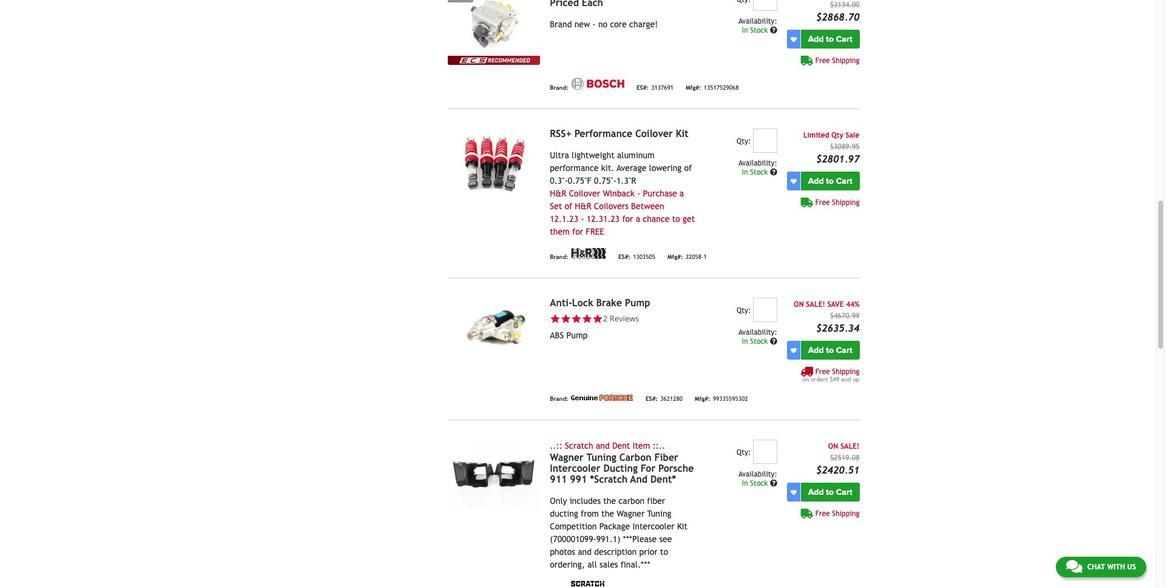 Task type: describe. For each thing, give the bounding box(es) containing it.
availability: for ultra lightweight aluminum performance kit. average lowering of 0.3"-0.75"f 0.75"-1.3"r
[[739, 159, 778, 168]]

intercooler inside scratch and dent item wagner tuning carbon fiber intercooler ducting for porsche 911 991 *scratch and dent*
[[550, 463, 601, 475]]

es#3137691 - 13517529068 - high pressure fuel pump - priced each - brand new - no core charge! - bosch - bmw image
[[448, 0, 541, 56]]

cart for $3089.95
[[836, 176, 853, 186]]

0 vertical spatial the
[[604, 497, 616, 506]]

brand: for rss+
[[550, 254, 569, 260]]

and inside free shipping on orders $49 and up
[[842, 377, 851, 383]]

stock for only includes the carbon fiber ducting from the wagner tuning competition package intercooler kit (700001099-991.1) ***please see photos and description prior to ordering, all sales final.***
[[751, 480, 768, 488]]

3137691
[[652, 84, 674, 91]]

on sale!                         save 44% $4670.99 $2635.34
[[794, 301, 860, 335]]

stock for brand new - no core charge!
[[751, 26, 768, 35]]

mfg#: for rss+ performance coilover kit
[[668, 254, 683, 260]]

limited qty sale $3089.95 $2801.97
[[804, 131, 860, 165]]

save
[[828, 301, 844, 309]]

1 add to cart button from the top
[[801, 30, 860, 49]]

32058-
[[686, 254, 704, 260]]

tuning inside only includes the carbon fiber ducting from the wagner tuning competition package intercooler kit (700001099-991.1) ***please see photos and description prior to ordering, all sales final.***
[[647, 509, 672, 519]]

lowering
[[649, 163, 682, 173]]

2 reviews
[[603, 313, 639, 324]]

mfg#: 32058-1
[[668, 254, 707, 260]]

qty: for kit
[[737, 137, 751, 146]]

13517529068
[[704, 84, 739, 91]]

aluminum
[[617, 151, 655, 160]]

to down $2868.70
[[826, 34, 834, 44]]

see
[[660, 535, 672, 545]]

0 vertical spatial mfg#:
[[686, 84, 702, 91]]

0.3"-
[[550, 176, 568, 186]]

3 qty: from the top
[[737, 449, 751, 457]]

(700001099-
[[550, 535, 597, 545]]

scratch and dent item wagner tuning carbon fiber intercooler ducting for porsche 911 991 *scratch and dent*
[[550, 441, 694, 486]]

free inside free shipping on orders $49 and up
[[816, 368, 830, 377]]

availability: for only includes the carbon fiber ducting from the wagner tuning competition package intercooler kit (700001099-991.1) ***please see photos and description prior to ordering, all sales final.***
[[739, 471, 778, 479]]

1303505
[[633, 254, 656, 260]]

porsche
[[659, 463, 694, 475]]

0.75"f
[[568, 176, 592, 186]]

4 free from the top
[[816, 510, 830, 519]]

limited
[[804, 131, 830, 140]]

12.31.23
[[587, 214, 620, 224]]

question circle image
[[770, 27, 778, 34]]

99335595302
[[713, 396, 748, 402]]

performance
[[575, 128, 633, 140]]

charge!
[[630, 20, 658, 29]]

add to cart for $3089.95
[[809, 176, 853, 186]]

all
[[588, 560, 597, 570]]

includes
[[570, 497, 601, 506]]

in stock for ultra lightweight aluminum performance kit. average lowering of 0.3"-0.75"f 0.75"-1.3"r
[[742, 168, 770, 177]]

mfg#: 13517529068
[[686, 84, 739, 91]]

chance
[[643, 214, 670, 224]]

1
[[704, 254, 707, 260]]

dent
[[613, 441, 630, 451]]

***please
[[623, 535, 657, 545]]

ultra lightweight aluminum performance kit. average lowering of 0.3"-0.75"f 0.75"-1.3"r h&r coilover winback - purchase a set of h&r coilovers between 12.1.23 - 12.31.23 for a chance to get them for free
[[550, 151, 695, 237]]

only
[[550, 497, 567, 506]]

ultra
[[550, 151, 569, 160]]

scratch
[[565, 441, 594, 451]]

in for only includes the carbon fiber ducting from the wagner tuning competition package intercooler kit (700001099-991.1) ***please see photos and description prior to ordering, all sales final.***
[[742, 480, 748, 488]]

add for $2420.51
[[809, 488, 824, 498]]

1 brand: from the top
[[550, 84, 569, 91]]

kit inside only includes the carbon fiber ducting from the wagner tuning competition package intercooler kit (700001099-991.1) ***please see photos and description prior to ordering, all sales final.***
[[678, 522, 688, 532]]

brand new - no core charge!
[[550, 20, 658, 29]]

reviews
[[610, 313, 639, 324]]

1 vertical spatial the
[[602, 509, 614, 519]]

es#: 3621280
[[646, 396, 683, 402]]

add for 44%
[[809, 346, 824, 356]]

between
[[631, 202, 665, 211]]

991.1)
[[597, 535, 621, 545]]

coilovers
[[594, 202, 629, 211]]

rss+ performance coilover kit link
[[550, 128, 689, 140]]

get
[[683, 214, 695, 224]]

availability: for abs pump
[[739, 329, 778, 337]]

12.1.23
[[550, 214, 579, 224]]

anti-lock brake pump
[[550, 298, 651, 309]]

1 star image from the left
[[550, 314, 561, 325]]

wagner inside scratch and dent item wagner tuning carbon fiber intercooler ducting for porsche 911 991 *scratch and dent*
[[550, 452, 584, 464]]

es#: for coilover
[[619, 254, 631, 260]]

1 horizontal spatial a
[[680, 189, 684, 199]]

lightweight
[[572, 151, 615, 160]]

ordering,
[[550, 560, 585, 570]]

tuning inside scratch and dent item wagner tuning carbon fiber intercooler ducting for porsche 911 991 *scratch and dent*
[[587, 452, 617, 464]]

2 free from the top
[[816, 199, 830, 207]]

1 vertical spatial pump
[[567, 331, 588, 340]]

abs pump
[[550, 331, 588, 340]]

new
[[575, 20, 590, 29]]

1 vertical spatial a
[[636, 214, 641, 224]]

on
[[803, 377, 809, 383]]

orders
[[811, 377, 828, 383]]

$2801.97
[[817, 154, 860, 165]]

and inside only includes the carbon fiber ducting from the wagner tuning competition package intercooler kit (700001099-991.1) ***please see photos and description prior to ordering, all sales final.***
[[578, 548, 592, 557]]

911
[[550, 474, 567, 486]]

es#4445625 - 700001099-991.1s - wagner tuning carbon fiber intercooler ducting for porsche 911 991 *scratch and dent* - only includes the carbon fiber ducting from the wagner tuning competition package intercooler kit (700001099-991.1) ***please see photos and description prior to ordering, all sales final.*** - scratch & dent - porsche image
[[448, 440, 541, 509]]

with
[[1108, 563, 1126, 572]]

to inside only includes the carbon fiber ducting from the wagner tuning competition package intercooler kit (700001099-991.1) ***please see photos and description prior to ordering, all sales final.***
[[660, 548, 668, 557]]

$2635.34
[[817, 323, 860, 335]]

0 horizontal spatial of
[[565, 202, 573, 211]]

photos
[[550, 548, 576, 557]]

shipping inside free shipping on orders $49 and up
[[833, 368, 860, 377]]

add to cart button for $3089.95
[[801, 172, 860, 191]]

*scratch
[[590, 474, 628, 486]]

add to wish list image for $2420.51
[[791, 490, 797, 496]]

$49
[[830, 377, 840, 383]]

0.75"-
[[594, 176, 617, 186]]

es#: for brake
[[646, 396, 658, 402]]

1 cart from the top
[[836, 34, 853, 44]]

on sale! $2519.08 $2420.51
[[817, 443, 860, 477]]

package
[[600, 522, 630, 532]]

chat with us link
[[1056, 557, 1147, 578]]

1.3"r
[[617, 176, 637, 186]]

wagner inside only includes the carbon fiber ducting from the wagner tuning competition package intercooler kit (700001099-991.1) ***please see photos and description prior to ordering, all sales final.***
[[617, 509, 645, 519]]

purchase
[[643, 189, 677, 199]]

2 add to wish list image from the top
[[791, 178, 797, 184]]

stock for abs pump
[[751, 338, 768, 346]]

and
[[631, 474, 648, 486]]

question circle image for $2420.51
[[770, 480, 778, 488]]

to down $2801.97
[[826, 176, 834, 186]]

availability: for brand new - no core charge!
[[739, 17, 778, 26]]

free shipping on orders $49 and up
[[803, 368, 860, 383]]

4 shipping from the top
[[833, 510, 860, 519]]

add to cart for $2420.51
[[809, 488, 853, 498]]

1 add to wish list image from the top
[[791, 36, 797, 42]]

in for ultra lightweight aluminum performance kit. average lowering of 0.3"-0.75"f 0.75"-1.3"r
[[742, 168, 748, 177]]

qty
[[832, 131, 844, 140]]

44%
[[846, 301, 860, 309]]

brake
[[597, 298, 622, 309]]

1 vertical spatial for
[[572, 227, 583, 237]]

anti-lock brake pump link
[[550, 298, 651, 309]]

mfg#: 99335595302
[[695, 396, 748, 402]]

free
[[586, 227, 605, 237]]

no
[[599, 20, 608, 29]]

ducting
[[604, 463, 638, 475]]

for
[[641, 463, 656, 475]]

to down $2420.51 on the bottom right
[[826, 488, 834, 498]]

1 horizontal spatial coilover
[[636, 128, 673, 140]]

carbon
[[619, 497, 645, 506]]

ecs tuning recommends this product. image
[[448, 56, 541, 65]]

0 vertical spatial pump
[[625, 298, 651, 309]]

3 star image from the left
[[593, 314, 603, 325]]



Task type: vqa. For each thing, say whether or not it's contained in the screenshot.
Mfg#:
yes



Task type: locate. For each thing, give the bounding box(es) containing it.
the
[[604, 497, 616, 506], [602, 509, 614, 519]]

1 star image from the left
[[561, 314, 571, 325]]

0 horizontal spatial star image
[[550, 314, 561, 325]]

1 horizontal spatial star image
[[582, 314, 593, 325]]

0 horizontal spatial h&r
[[550, 189, 567, 199]]

add
[[809, 34, 824, 44], [809, 176, 824, 186], [809, 346, 824, 356], [809, 488, 824, 498]]

2 star image from the left
[[582, 314, 593, 325]]

es#: 3137691
[[637, 84, 674, 91]]

0 vertical spatial intercooler
[[550, 463, 601, 475]]

genuine porsche - corporate logo image
[[571, 395, 634, 401]]

3 free from the top
[[816, 368, 830, 377]]

star image up abs
[[550, 314, 561, 325]]

sale!
[[806, 301, 826, 309], [841, 443, 860, 451]]

2 reviews link
[[550, 313, 695, 325], [603, 313, 639, 325]]

es#: left 3621280
[[646, 396, 658, 402]]

2
[[603, 313, 608, 324]]

2 horizontal spatial and
[[842, 377, 851, 383]]

star image down anti-lock brake pump link
[[593, 314, 603, 325]]

3 cart from the top
[[836, 346, 853, 356]]

star image
[[550, 314, 561, 325], [571, 314, 582, 325], [593, 314, 603, 325]]

sale! up $2519.08
[[841, 443, 860, 451]]

coilover up aluminum
[[636, 128, 673, 140]]

in stock for brand new - no core charge!
[[742, 26, 770, 35]]

brand: down the them
[[550, 254, 569, 260]]

competition
[[550, 522, 597, 532]]

0 vertical spatial a
[[680, 189, 684, 199]]

1 vertical spatial kit
[[678, 522, 688, 532]]

0 horizontal spatial pump
[[567, 331, 588, 340]]

cart down $2420.51 on the bottom right
[[836, 488, 853, 498]]

add to cart button for 44%
[[801, 341, 860, 360]]

brand: left bosch - corporate logo
[[550, 84, 569, 91]]

0 vertical spatial -
[[593, 20, 596, 29]]

2 cart from the top
[[836, 176, 853, 186]]

star image down lock
[[582, 314, 593, 325]]

brand: left genuine porsche - corporate logo
[[550, 396, 569, 402]]

cart for 44%
[[836, 346, 853, 356]]

0 horizontal spatial star image
[[561, 314, 571, 325]]

2 brand: from the top
[[550, 254, 569, 260]]

1 vertical spatial free shipping
[[816, 199, 860, 207]]

1 horizontal spatial pump
[[625, 298, 651, 309]]

add to wish list image for $2635.34
[[791, 348, 797, 354]]

comments image
[[1067, 560, 1083, 574]]

4 availability: from the top
[[739, 471, 778, 479]]

description
[[594, 548, 637, 557]]

1 vertical spatial question circle image
[[770, 338, 778, 346]]

on up $2519.08
[[829, 443, 839, 451]]

4 stock from the top
[[751, 480, 768, 488]]

2 qty: from the top
[[737, 307, 751, 315]]

add down $2420.51 on the bottom right
[[809, 488, 824, 498]]

add to cart down $2801.97
[[809, 176, 853, 186]]

1 question circle image from the top
[[770, 169, 778, 176]]

2 in from the top
[[742, 168, 748, 177]]

-
[[593, 20, 596, 29], [638, 189, 641, 199], [581, 214, 584, 224]]

to left get
[[672, 214, 680, 224]]

$3089.95
[[831, 143, 860, 151]]

0 horizontal spatial sale!
[[806, 301, 826, 309]]

and inside scratch and dent item wagner tuning carbon fiber intercooler ducting for porsche 911 991 *scratch and dent*
[[596, 441, 610, 451]]

4 add to cart button from the top
[[801, 483, 860, 502]]

and left "dent"
[[596, 441, 610, 451]]

add to cart button down $2801.97
[[801, 172, 860, 191]]

1 vertical spatial -
[[638, 189, 641, 199]]

es#: left 1303505
[[619, 254, 631, 260]]

abs
[[550, 331, 564, 340]]

1 vertical spatial tuning
[[647, 509, 672, 519]]

3 stock from the top
[[751, 338, 768, 346]]

$3134.00 $2868.70
[[817, 1, 860, 23]]

1 vertical spatial intercooler
[[633, 522, 675, 532]]

add to cart button down $2868.70
[[801, 30, 860, 49]]

for left 'free'
[[572, 227, 583, 237]]

0 horizontal spatial on
[[794, 301, 804, 309]]

free
[[816, 57, 830, 65], [816, 199, 830, 207], [816, 368, 830, 377], [816, 510, 830, 519]]

1 availability: from the top
[[739, 17, 778, 26]]

1 vertical spatial es#:
[[619, 254, 631, 260]]

fiber
[[647, 497, 666, 506]]

es#: left 3137691
[[637, 84, 649, 91]]

0 vertical spatial qty:
[[737, 137, 751, 146]]

mfg#:
[[686, 84, 702, 91], [668, 254, 683, 260], [695, 396, 711, 402]]

0 vertical spatial coilover
[[636, 128, 673, 140]]

a
[[680, 189, 684, 199], [636, 214, 641, 224]]

shipping down $2420.51 on the bottom right
[[833, 510, 860, 519]]

free shipping down $2420.51 on the bottom right
[[816, 510, 860, 519]]

4 in from the top
[[742, 480, 748, 488]]

1 stock from the top
[[751, 26, 768, 35]]

add to cart down $2868.70
[[809, 34, 853, 44]]

es#: 1303505
[[619, 254, 656, 260]]

2 horizontal spatial -
[[638, 189, 641, 199]]

sale! for $2635.34
[[806, 301, 826, 309]]

1 horizontal spatial h&r
[[575, 202, 592, 211]]

sale! inside "on sale!                         save 44% $4670.99 $2635.34"
[[806, 301, 826, 309]]

to
[[826, 34, 834, 44], [826, 176, 834, 186], [672, 214, 680, 224], [826, 346, 834, 356], [826, 488, 834, 498], [660, 548, 668, 557]]

1 horizontal spatial sale!
[[841, 443, 860, 451]]

0 horizontal spatial and
[[578, 548, 592, 557]]

1 horizontal spatial and
[[596, 441, 610, 451]]

on for $2420.51
[[829, 443, 839, 451]]

to inside the ultra lightweight aluminum performance kit. average lowering of 0.3"-0.75"f 0.75"-1.3"r h&r coilover winback - purchase a set of h&r coilovers between 12.1.23 - 12.31.23 for a chance to get them for free
[[672, 214, 680, 224]]

add up free shipping on orders $49 and up
[[809, 346, 824, 356]]

0 vertical spatial question circle image
[[770, 169, 778, 176]]

prior
[[640, 548, 658, 557]]

add for $3089.95
[[809, 176, 824, 186]]

mfg#: left the 99335595302
[[695, 396, 711, 402]]

1 vertical spatial on
[[829, 443, 839, 451]]

1 horizontal spatial of
[[685, 163, 692, 173]]

in
[[742, 26, 748, 35], [742, 168, 748, 177], [742, 338, 748, 346], [742, 480, 748, 488]]

free shipping for $3089.95
[[816, 199, 860, 207]]

2 vertical spatial and
[[578, 548, 592, 557]]

3 availability: from the top
[[739, 329, 778, 337]]

intercooler up see
[[633, 522, 675, 532]]

and left "up" at the bottom right of the page
[[842, 377, 851, 383]]

sale
[[846, 131, 860, 140]]

0 vertical spatial h&r
[[550, 189, 567, 199]]

question circle image for $2801.97
[[770, 169, 778, 176]]

4 add from the top
[[809, 488, 824, 498]]

- up "between"
[[638, 189, 641, 199]]

intercooler down scratch
[[550, 463, 601, 475]]

pump right abs
[[567, 331, 588, 340]]

1 add to wish list image from the top
[[791, 348, 797, 354]]

$4670.99
[[831, 312, 860, 321]]

sale! left save
[[806, 301, 826, 309]]

chat with us
[[1088, 563, 1137, 572]]

add to cart down $2420.51 on the bottom right
[[809, 488, 853, 498]]

2 add to wish list image from the top
[[791, 490, 797, 496]]

add down $2868.70
[[809, 34, 824, 44]]

mfg#: for anti-lock brake pump
[[695, 396, 711, 402]]

3 question circle image from the top
[[770, 480, 778, 488]]

for
[[623, 214, 634, 224], [572, 227, 583, 237]]

brand:
[[550, 84, 569, 91], [550, 254, 569, 260], [550, 396, 569, 402]]

0 horizontal spatial coilover
[[569, 189, 601, 199]]

1 add from the top
[[809, 34, 824, 44]]

2 shipping from the top
[[833, 199, 860, 207]]

2 vertical spatial free shipping
[[816, 510, 860, 519]]

free down $2420.51 on the bottom right
[[816, 510, 830, 519]]

0 horizontal spatial for
[[572, 227, 583, 237]]

a right purchase at the top right of page
[[680, 189, 684, 199]]

2 in stock from the top
[[742, 168, 770, 177]]

us
[[1128, 563, 1137, 572]]

on inside on sale! $2519.08 $2420.51
[[829, 443, 839, 451]]

2 vertical spatial brand:
[[550, 396, 569, 402]]

on
[[794, 301, 804, 309], [829, 443, 839, 451]]

$3134.00
[[831, 1, 860, 9]]

1 horizontal spatial on
[[829, 443, 839, 451]]

2 vertical spatial es#:
[[646, 396, 658, 402]]

0 vertical spatial free shipping
[[816, 57, 860, 65]]

shipping right orders
[[833, 368, 860, 377]]

free down $2801.97
[[816, 199, 830, 207]]

0 vertical spatial wagner
[[550, 452, 584, 464]]

dent*
[[651, 474, 676, 486]]

add to cart button down $2635.34
[[801, 341, 860, 360]]

of right "set" in the left top of the page
[[565, 202, 573, 211]]

2 vertical spatial qty:
[[737, 449, 751, 457]]

sale! for $2420.51
[[841, 443, 860, 451]]

1 horizontal spatial tuning
[[647, 509, 672, 519]]

intercooler
[[550, 463, 601, 475], [633, 522, 675, 532]]

set
[[550, 202, 562, 211]]

in stock for abs pump
[[742, 338, 770, 346]]

4 add to cart from the top
[[809, 488, 853, 498]]

add to cart down $2635.34
[[809, 346, 853, 356]]

1 vertical spatial brand:
[[550, 254, 569, 260]]

0 horizontal spatial a
[[636, 214, 641, 224]]

pump
[[625, 298, 651, 309], [567, 331, 588, 340]]

ducting
[[550, 509, 579, 519]]

final.***
[[621, 560, 651, 570]]

from
[[581, 509, 599, 519]]

in for brand new - no core charge!
[[742, 26, 748, 35]]

1 horizontal spatial star image
[[571, 314, 582, 325]]

$2519.08
[[831, 454, 860, 463]]

1 2 reviews link from the left
[[550, 313, 695, 325]]

2 vertical spatial mfg#:
[[695, 396, 711, 402]]

wagner down scratch
[[550, 452, 584, 464]]

3 in from the top
[[742, 338, 748, 346]]

- left no
[[593, 20, 596, 29]]

add down $2801.97
[[809, 176, 824, 186]]

in for abs pump
[[742, 338, 748, 346]]

3 free shipping from the top
[[816, 510, 860, 519]]

wagner
[[550, 452, 584, 464], [617, 509, 645, 519]]

1 add to cart from the top
[[809, 34, 853, 44]]

2 add to cart from the top
[[809, 176, 853, 186]]

1 vertical spatial sale!
[[841, 443, 860, 451]]

pump up reviews
[[625, 298, 651, 309]]

scratch & dent - corporate logo image
[[571, 582, 605, 588]]

shipping down $2801.97
[[833, 199, 860, 207]]

tuning down "dent"
[[587, 452, 617, 464]]

2 availability: from the top
[[739, 159, 778, 168]]

0 vertical spatial tuning
[[587, 452, 617, 464]]

rss+
[[550, 128, 572, 140]]

cart for $2420.51
[[836, 488, 853, 498]]

h&r - corporate logo image
[[571, 248, 606, 259]]

0 horizontal spatial intercooler
[[550, 463, 601, 475]]

0 horizontal spatial wagner
[[550, 452, 584, 464]]

1 vertical spatial h&r
[[575, 202, 592, 211]]

$2868.70
[[817, 12, 860, 23]]

intercooler inside only includes the carbon fiber ducting from the wagner tuning competition package intercooler kit (700001099-991.1) ***please see photos and description prior to ordering, all sales final.***
[[633, 522, 675, 532]]

1 free from the top
[[816, 57, 830, 65]]

0 vertical spatial es#:
[[637, 84, 649, 91]]

wagner tuning carbon fiber intercooler ducting for porsche 911 991 *scratch and dent* link
[[550, 452, 694, 486]]

0 vertical spatial for
[[623, 214, 634, 224]]

and up all
[[578, 548, 592, 557]]

1 horizontal spatial -
[[593, 20, 596, 29]]

3 add to cart from the top
[[809, 346, 853, 356]]

cart down $2635.34
[[836, 346, 853, 356]]

- right 12.1.23
[[581, 214, 584, 224]]

1 vertical spatial and
[[596, 441, 610, 451]]

1 in from the top
[[742, 26, 748, 35]]

es#3621280 - 99335595302 - anti-lock brake pump - abs pump - genuine porsche - porsche image
[[448, 298, 541, 367]]

3 in stock from the top
[[742, 338, 770, 346]]

wagner down carbon
[[617, 509, 645, 519]]

shipping down $2868.70
[[833, 57, 860, 65]]

kit
[[676, 128, 689, 140], [678, 522, 688, 532]]

kit.
[[601, 163, 615, 173]]

1 horizontal spatial intercooler
[[633, 522, 675, 532]]

2 stock from the top
[[751, 168, 768, 177]]

mfg#: left 32058-
[[668, 254, 683, 260]]

0 vertical spatial sale!
[[806, 301, 826, 309]]

free down $2868.70
[[816, 57, 830, 65]]

2 add to cart button from the top
[[801, 172, 860, 191]]

free shipping down $2868.70
[[816, 57, 860, 65]]

qty: for pump
[[737, 307, 751, 315]]

add to cart button for $2420.51
[[801, 483, 860, 502]]

None number field
[[753, 0, 778, 11], [753, 129, 778, 153], [753, 298, 778, 322], [753, 440, 778, 465], [753, 0, 778, 11], [753, 129, 778, 153], [753, 298, 778, 322], [753, 440, 778, 465]]

991
[[570, 474, 587, 486]]

core
[[610, 20, 627, 29]]

on for $2635.34
[[794, 301, 804, 309]]

chat
[[1088, 563, 1106, 572]]

rss+ performance coilover kit
[[550, 128, 689, 140]]

2 star image from the left
[[571, 314, 582, 325]]

in stock for only includes the carbon fiber ducting from the wagner tuning competition package intercooler kit (700001099-991.1) ***please see photos and description prior to ordering, all sales final.***
[[742, 480, 770, 488]]

star image up abs pump
[[561, 314, 571, 325]]

add to cart button down $2420.51 on the bottom right
[[801, 483, 860, 502]]

carbon
[[620, 452, 652, 464]]

brand: for anti-
[[550, 396, 569, 402]]

bosch - corporate logo image
[[571, 78, 625, 90]]

0 vertical spatial brand:
[[550, 84, 569, 91]]

the down *scratch
[[604, 497, 616, 506]]

free shipping
[[816, 57, 860, 65], [816, 199, 860, 207], [816, 510, 860, 519]]

shipping
[[833, 57, 860, 65], [833, 199, 860, 207], [833, 368, 860, 377], [833, 510, 860, 519]]

h&r up 12.1.23
[[575, 202, 592, 211]]

0 vertical spatial on
[[794, 301, 804, 309]]

for down 'coilovers'
[[623, 214, 634, 224]]

add to cart for 44%
[[809, 346, 853, 356]]

1 shipping from the top
[[833, 57, 860, 65]]

0 vertical spatial kit
[[676, 128, 689, 140]]

3 add to cart button from the top
[[801, 341, 860, 360]]

1 vertical spatial add to wish list image
[[791, 178, 797, 184]]

cart down $2801.97
[[836, 176, 853, 186]]

to down see
[[660, 548, 668, 557]]

1 horizontal spatial for
[[623, 214, 634, 224]]

fiber
[[655, 452, 679, 464]]

1 vertical spatial of
[[565, 202, 573, 211]]

on inside "on sale!                         save 44% $4670.99 $2635.34"
[[794, 301, 804, 309]]

2 vertical spatial -
[[581, 214, 584, 224]]

add to wish list image
[[791, 348, 797, 354], [791, 490, 797, 496]]

add to wish list image
[[791, 36, 797, 42], [791, 178, 797, 184]]

tuning down fiber
[[647, 509, 672, 519]]

0 vertical spatial add to wish list image
[[791, 348, 797, 354]]

0 vertical spatial of
[[685, 163, 692, 173]]

a down "between"
[[636, 214, 641, 224]]

question circle image
[[770, 169, 778, 176], [770, 338, 778, 346], [770, 480, 778, 488]]

1 free shipping from the top
[[816, 57, 860, 65]]

coilover inside the ultra lightweight aluminum performance kit. average lowering of 0.3"-0.75"f 0.75"-1.3"r h&r coilover winback - purchase a set of h&r coilovers between 12.1.23 - 12.31.23 for a chance to get them for free
[[569, 189, 601, 199]]

cart down $2868.70
[[836, 34, 853, 44]]

1 vertical spatial coilover
[[569, 189, 601, 199]]

on left save
[[794, 301, 804, 309]]

availability:
[[739, 17, 778, 26], [739, 159, 778, 168], [739, 329, 778, 337], [739, 471, 778, 479]]

3 add from the top
[[809, 346, 824, 356]]

qty:
[[737, 137, 751, 146], [737, 307, 751, 315], [737, 449, 751, 457]]

coilover down 0.75"f
[[569, 189, 601, 199]]

1 vertical spatial mfg#:
[[668, 254, 683, 260]]

star image
[[561, 314, 571, 325], [582, 314, 593, 325]]

2 free shipping from the top
[[816, 199, 860, 207]]

free shipping for $2420.51
[[816, 510, 860, 519]]

3 shipping from the top
[[833, 368, 860, 377]]

of right lowering
[[685, 163, 692, 173]]

2 question circle image from the top
[[770, 338, 778, 346]]

1 vertical spatial wagner
[[617, 509, 645, 519]]

0 vertical spatial add to wish list image
[[791, 36, 797, 42]]

1 horizontal spatial wagner
[[617, 509, 645, 519]]

cart
[[836, 34, 853, 44], [836, 176, 853, 186], [836, 346, 853, 356], [836, 488, 853, 498]]

es#1303505 - 32058-1 - rss+ performance coilover kit - ultra lightweight aluminum performance kit. average lowering of 0.3"-0.75"f 0.75"-1.3"r - h&r - audi image
[[448, 129, 541, 198]]

2 add from the top
[[809, 176, 824, 186]]

up
[[853, 377, 860, 383]]

free shipping down $2801.97
[[816, 199, 860, 207]]

es#:
[[637, 84, 649, 91], [619, 254, 631, 260], [646, 396, 658, 402]]

1 in stock from the top
[[742, 26, 770, 35]]

1 qty: from the top
[[737, 137, 751, 146]]

to down $2635.34
[[826, 346, 834, 356]]

winback
[[603, 189, 635, 199]]

2 horizontal spatial star image
[[593, 314, 603, 325]]

the up package
[[602, 509, 614, 519]]

3 brand: from the top
[[550, 396, 569, 402]]

star image down lock
[[571, 314, 582, 325]]

2 vertical spatial question circle image
[[770, 480, 778, 488]]

2 2 reviews link from the left
[[603, 313, 639, 325]]

4 cart from the top
[[836, 488, 853, 498]]

3621280
[[661, 396, 683, 402]]

$2420.51
[[817, 465, 860, 477]]

1 vertical spatial qty:
[[737, 307, 751, 315]]

stock for ultra lightweight aluminum performance kit. average lowering of 0.3"-0.75"f 0.75"-1.3"r
[[751, 168, 768, 177]]

4 in stock from the top
[[742, 480, 770, 488]]

1 vertical spatial add to wish list image
[[791, 490, 797, 496]]

0 horizontal spatial -
[[581, 214, 584, 224]]

free right on
[[816, 368, 830, 377]]

0 horizontal spatial tuning
[[587, 452, 617, 464]]

sale! inside on sale! $2519.08 $2420.51
[[841, 443, 860, 451]]

0 vertical spatial and
[[842, 377, 851, 383]]

mfg#: left 13517529068
[[686, 84, 702, 91]]

performance
[[550, 163, 599, 173]]

h&r down 0.3"- at the left
[[550, 189, 567, 199]]



